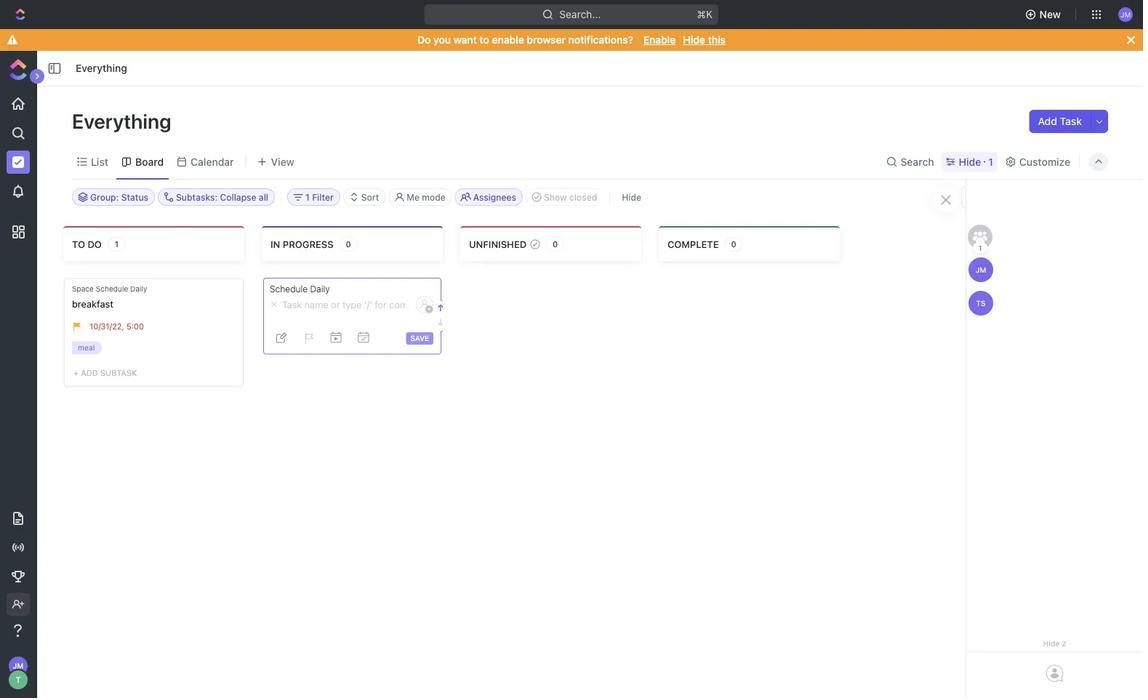 Task type: vqa. For each thing, say whether or not it's contained in the screenshot.
My Filters
no



Task type: describe. For each thing, give the bounding box(es) containing it.
board
[[135, 156, 164, 168]]

view
[[271, 156, 294, 168]]

unfinished
[[469, 239, 527, 250]]

hide for hide 1
[[959, 156, 982, 168]]

1 filter
[[306, 192, 334, 202]]

2 0 from the left
[[553, 240, 558, 249]]

browser
[[527, 34, 566, 46]]

space
[[72, 284, 94, 293]]

add task button
[[1030, 110, 1091, 133]]

hide button
[[616, 188, 647, 206]]

10/31/22
[[89, 322, 122, 331]]

0 for complete
[[731, 240, 737, 249]]

1 inside 1 filter dropdown button
[[306, 192, 310, 202]]

1 vertical spatial add
[[81, 369, 98, 378]]

save
[[411, 334, 429, 343]]

2 vertical spatial jm
[[13, 662, 24, 670]]

jm t
[[13, 662, 24, 685]]

meal button
[[72, 342, 105, 358]]

customize
[[1020, 156, 1071, 168]]

0 vertical spatial to
[[480, 34, 490, 46]]

1 right do
[[115, 240, 119, 249]]

calendar link
[[188, 152, 234, 172]]

assignees
[[473, 192, 517, 202]]

1 vertical spatial to
[[72, 239, 85, 250]]

list
[[91, 156, 108, 168]]

want
[[454, 34, 477, 46]]

do
[[418, 34, 431, 46]]

+ add subtask
[[73, 369, 137, 378]]

hide 2
[[1044, 640, 1067, 648]]

subtask
[[100, 369, 137, 378]]

complete
[[668, 239, 719, 250]]

show
[[544, 192, 567, 202]]

hide left this
[[683, 34, 706, 46]]

closed
[[570, 192, 597, 202]]

jm button
[[1115, 3, 1138, 26]]

set priority image
[[298, 328, 319, 350]]

hide for hide
[[622, 192, 642, 202]]

2
[[1062, 640, 1067, 648]]

new button
[[1020, 3, 1070, 26]]

assignees button
[[455, 188, 523, 206]]

in
[[271, 239, 280, 250]]

enable
[[492, 34, 524, 46]]

daily inside dropdown button
[[310, 284, 330, 294]]

1 vertical spatial everything
[[72, 109, 176, 133]]

search button
[[882, 152, 939, 172]]

everything link
[[72, 60, 131, 77]]

meal
[[78, 344, 95, 352]]

jm inside dropdown button
[[1121, 10, 1131, 18]]

breakfast
[[72, 298, 113, 309]]

customize button
[[1001, 152, 1075, 172]]

ts
[[977, 299, 986, 307]]

mode
[[422, 192, 446, 202]]

schedule inside space schedule daily breakfast
[[96, 284, 128, 293]]



Task type: locate. For each thing, give the bounding box(es) containing it.
0 horizontal spatial add
[[81, 369, 98, 378]]

Search tasks... text field
[[963, 186, 1108, 208]]

0 for in progress
[[346, 240, 351, 249]]

0 horizontal spatial schedule
[[96, 284, 128, 293]]

0 horizontal spatial daily
[[130, 284, 147, 293]]

0 vertical spatial jm
[[1121, 10, 1131, 18]]

1 horizontal spatial jm
[[976, 266, 987, 274]]

daily up 5:00
[[130, 284, 147, 293]]

show closed
[[544, 192, 597, 202]]

sort
[[361, 192, 379, 202]]

status
[[121, 192, 148, 202]]

schedule down in progress
[[270, 284, 308, 294]]

everything inside everything link
[[76, 62, 127, 74]]

1 horizontal spatial daily
[[310, 284, 330, 294]]

0 vertical spatial everything
[[76, 62, 127, 74]]

0 horizontal spatial to
[[72, 239, 85, 250]]

view button
[[252, 145, 300, 179]]

1 horizontal spatial to
[[480, 34, 490, 46]]

2 horizontal spatial 0
[[731, 240, 737, 249]]

hide for hide 2
[[1044, 640, 1060, 648]]

me mode
[[407, 192, 446, 202]]

notifications?
[[569, 34, 634, 46]]

daily inside space schedule daily breakfast
[[130, 284, 147, 293]]

jm
[[1121, 10, 1131, 18], [976, 266, 987, 274], [13, 662, 24, 670]]

hide right closed
[[622, 192, 642, 202]]

daily up task na﻿me or type '/' for commands field
[[310, 284, 330, 294]]

1 filter button
[[287, 188, 340, 206]]

0 right 'progress'
[[346, 240, 351, 249]]

1 up ts
[[979, 244, 983, 252]]

1 horizontal spatial 0
[[553, 240, 558, 249]]

Task na﻿me or type '/' for commands field
[[271, 299, 409, 312]]

filter
[[312, 192, 334, 202]]

3 0 from the left
[[731, 240, 737, 249]]

to right want
[[480, 34, 490, 46]]

1 left filter
[[306, 192, 310, 202]]

view button
[[252, 152, 300, 172]]

0 down show
[[553, 240, 558, 249]]

add task
[[1039, 115, 1083, 127]]

+
[[73, 369, 79, 378]]

hide left '2'
[[1044, 640, 1060, 648]]

subtasks:
[[176, 192, 218, 202]]

add right +
[[81, 369, 98, 378]]

collapse
[[220, 192, 257, 202]]

0 horizontal spatial 0
[[346, 240, 351, 249]]

to
[[480, 34, 490, 46], [72, 239, 85, 250]]

this
[[708, 34, 726, 46]]

schedule
[[270, 284, 308, 294], [96, 284, 128, 293]]

show closed button
[[526, 188, 604, 206]]

in progress
[[271, 239, 334, 250]]

hide right the search
[[959, 156, 982, 168]]

progress
[[283, 239, 334, 250]]

group: status
[[90, 192, 148, 202]]

to do
[[72, 239, 102, 250]]

⌘k
[[697, 8, 713, 20]]

0 horizontal spatial jm
[[13, 662, 24, 670]]

hide
[[683, 34, 706, 46], [959, 156, 982, 168], [622, 192, 642, 202], [1044, 640, 1060, 648]]

5:00
[[126, 322, 144, 331]]

group:
[[90, 192, 119, 202]]

to left do
[[72, 239, 85, 250]]

t
[[16, 676, 21, 685]]

you
[[434, 34, 451, 46]]

daily
[[310, 284, 330, 294], [130, 284, 147, 293]]

do
[[88, 239, 102, 250]]

me mode button
[[389, 188, 452, 206]]

0
[[346, 240, 351, 249], [553, 240, 558, 249], [731, 240, 737, 249]]

calendar
[[191, 156, 234, 168]]

list link
[[88, 152, 108, 172]]

1 horizontal spatial schedule
[[270, 284, 308, 294]]

2 horizontal spatial jm
[[1121, 10, 1131, 18]]

task
[[1060, 115, 1083, 127]]

me
[[407, 192, 420, 202]]

search
[[901, 156, 935, 168]]

schedule daily
[[270, 284, 330, 294]]

0 right the complete
[[731, 240, 737, 249]]

hide 1
[[959, 156, 994, 168]]

sort button
[[343, 188, 386, 206]]

1 vertical spatial jm
[[976, 266, 987, 274]]

hide inside button
[[622, 192, 642, 202]]

schedule inside dropdown button
[[270, 284, 308, 294]]

add
[[1039, 115, 1058, 127], [81, 369, 98, 378]]

schedule daily button
[[270, 284, 434, 294]]

set priority element
[[298, 328, 319, 350]]

1 horizontal spatial add
[[1039, 115, 1058, 127]]

,
[[122, 322, 124, 331]]

everything
[[76, 62, 127, 74], [72, 109, 176, 133]]

all
[[259, 192, 269, 202]]

1 0 from the left
[[346, 240, 351, 249]]

add inside button
[[1039, 115, 1058, 127]]

1 left customize button at the top right
[[989, 156, 994, 168]]

board link
[[132, 152, 164, 172]]

10/31/22 , 5:00
[[89, 322, 144, 331]]

space schedule daily breakfast
[[72, 284, 147, 309]]

1
[[989, 156, 994, 168], [306, 192, 310, 202], [115, 240, 119, 249], [979, 244, 983, 252]]

enable
[[644, 34, 676, 46]]

0 vertical spatial add
[[1039, 115, 1058, 127]]

search...
[[560, 8, 601, 20]]

subtasks: collapse all
[[176, 192, 269, 202]]

new
[[1040, 8, 1061, 20]]

do you want to enable browser notifications? enable hide this
[[418, 34, 726, 46]]

schedule up breakfast at the left of the page
[[96, 284, 128, 293]]

add left task
[[1039, 115, 1058, 127]]



